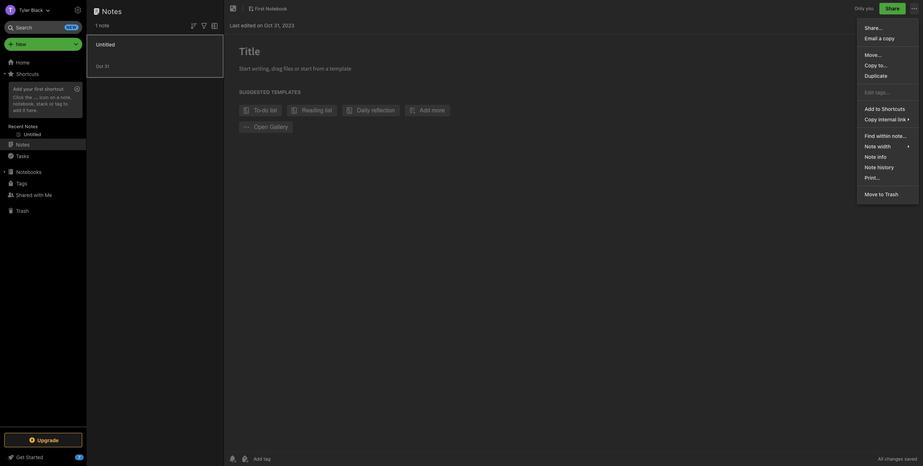 Task type: describe. For each thing, give the bounding box(es) containing it.
7
[[78, 455, 81, 460]]

to inside the icon on a note, notebook, stack or tag to add it here.
[[63, 101, 68, 107]]

View options field
[[208, 21, 219, 30]]

Help and Learning task checklist field
[[0, 452, 87, 464]]

0 vertical spatial notes
[[102, 7, 122, 16]]

note…
[[892, 133, 907, 139]]

move
[[865, 191, 878, 198]]

a inside the icon on a note, notebook, stack or tag to add it here.
[[57, 94, 59, 100]]

email
[[865, 35, 878, 41]]

all
[[878, 457, 883, 462]]

expand notebooks image
[[2, 169, 8, 175]]

first
[[34, 86, 43, 92]]

share button
[[879, 3, 906, 14]]

add
[[13, 107, 21, 113]]

only you
[[855, 5, 874, 11]]

oct inside note window element
[[264, 22, 273, 28]]

tags
[[16, 180, 27, 187]]

note,
[[61, 94, 72, 100]]

add to shortcuts
[[865, 106, 905, 112]]

new button
[[4, 38, 82, 51]]

get
[[16, 455, 25, 461]]

get started
[[16, 455, 43, 461]]

notes inside notes link
[[16, 142, 30, 148]]

shortcuts inside button
[[16, 71, 39, 77]]

only
[[855, 5, 865, 11]]

icon on a note, notebook, stack or tag to add it here.
[[13, 94, 72, 113]]

here.
[[27, 107, 38, 113]]

share… link
[[858, 23, 918, 33]]

add to shortcuts link
[[858, 104, 918, 114]]

Note Editor text field
[[224, 35, 923, 452]]

info
[[878, 154, 887, 160]]

trash inside dropdown list menu
[[885, 191, 898, 198]]

print… link
[[858, 173, 918, 183]]

shortcuts inside dropdown list menu
[[882, 106, 905, 112]]

note
[[99, 22, 109, 28]]

all changes saved
[[878, 457, 917, 462]]

more actions image
[[910, 4, 919, 13]]

Add filters field
[[200, 21, 208, 30]]

Account field
[[0, 3, 50, 17]]

internal
[[878, 116, 897, 123]]

1 vertical spatial oct
[[96, 64, 103, 69]]

copy to… link
[[858, 60, 918, 71]]

move to trash
[[865, 191, 898, 198]]

...
[[33, 94, 38, 100]]

click to collapse image
[[84, 453, 89, 462]]

first notebook button
[[246, 4, 290, 14]]

or
[[49, 101, 54, 107]]

new
[[67, 25, 76, 30]]

the
[[25, 94, 32, 100]]

move to trash link
[[858, 189, 918, 200]]

untitled
[[96, 41, 115, 47]]

your
[[23, 86, 33, 92]]

started
[[26, 455, 43, 461]]

add filters image
[[200, 22, 208, 30]]

edit tags…
[[865, 89, 890, 96]]

tasks button
[[0, 150, 86, 162]]

settings image
[[74, 6, 82, 14]]

first notebook
[[255, 6, 287, 11]]

1 vertical spatial notes
[[25, 124, 38, 129]]

history
[[878, 164, 894, 171]]

move… link
[[858, 50, 918, 60]]

shared with me link
[[0, 189, 86, 201]]

note window element
[[224, 0, 923, 467]]

me
[[45, 192, 52, 198]]

on inside note window element
[[257, 22, 263, 28]]

add for add your first shortcut
[[13, 86, 22, 92]]

tag
[[55, 101, 62, 107]]

tyler
[[19, 7, 30, 13]]

print…
[[865, 175, 880, 181]]

saved
[[905, 457, 917, 462]]

tags…
[[875, 89, 890, 96]]

notebook
[[266, 6, 287, 11]]

group containing add your first shortcut
[[0, 80, 86, 142]]

to for add
[[876, 106, 880, 112]]

last edited on oct 31, 2023
[[230, 22, 294, 28]]

note for note info
[[865, 154, 876, 160]]

shared
[[16, 192, 32, 198]]

recent notes
[[8, 124, 38, 129]]

find within note…
[[865, 133, 907, 139]]

last
[[230, 22, 240, 28]]

1
[[95, 22, 97, 28]]

within
[[876, 133, 891, 139]]

note history link
[[858, 162, 918, 173]]

copy
[[883, 35, 895, 41]]

icon
[[39, 94, 49, 100]]

note width link
[[858, 141, 918, 152]]

home link
[[0, 57, 87, 68]]

upgrade button
[[4, 433, 82, 448]]

click
[[13, 94, 24, 100]]

width
[[878, 144, 891, 150]]

first
[[255, 6, 265, 11]]



Task type: vqa. For each thing, say whether or not it's contained in the screenshot.
the left 13
no



Task type: locate. For each thing, give the bounding box(es) containing it.
1 vertical spatial shortcuts
[[882, 106, 905, 112]]

Search text field
[[9, 21, 77, 34]]

email a copy
[[865, 35, 895, 41]]

notes link
[[0, 139, 86, 150]]

1 vertical spatial copy
[[865, 116, 877, 123]]

2 vertical spatial notes
[[16, 142, 30, 148]]

1 horizontal spatial trash
[[885, 191, 898, 198]]

new
[[16, 41, 26, 47]]

2 note from the top
[[865, 154, 876, 160]]

trash down shared
[[16, 208, 29, 214]]

1 vertical spatial note
[[865, 154, 876, 160]]

tree
[[0, 57, 87, 427]]

changes
[[885, 457, 903, 462]]

a up tag on the top left
[[57, 94, 59, 100]]

tree containing home
[[0, 57, 87, 427]]

to right move
[[879, 191, 884, 198]]

add down edit in the top right of the page
[[865, 106, 874, 112]]

31,
[[274, 22, 281, 28]]

oct left the '31'
[[96, 64, 103, 69]]

More actions field
[[910, 3, 919, 14]]

1 note
[[95, 22, 109, 28]]

note info link
[[858, 152, 918, 162]]

add your first shortcut
[[13, 86, 64, 92]]

oct left 31,
[[264, 22, 273, 28]]

note for note history
[[865, 164, 876, 171]]

0 horizontal spatial shortcuts
[[16, 71, 39, 77]]

to…
[[878, 62, 888, 69]]

edit tags… link
[[858, 87, 918, 98]]

new search field
[[9, 21, 79, 34]]

1 vertical spatial on
[[50, 94, 55, 100]]

1 horizontal spatial add
[[865, 106, 874, 112]]

copy for copy internal link
[[865, 116, 877, 123]]

a inside dropdown list menu
[[879, 35, 882, 41]]

0 horizontal spatial on
[[50, 94, 55, 100]]

note history
[[865, 164, 894, 171]]

1 horizontal spatial oct
[[264, 22, 273, 28]]

note up the print…
[[865, 164, 876, 171]]

note for note width
[[865, 144, 876, 150]]

Copy internal link field
[[858, 114, 918, 125]]

on
[[257, 22, 263, 28], [50, 94, 55, 100]]

1 vertical spatial add
[[865, 106, 874, 112]]

shortcut
[[45, 86, 64, 92]]

add for add to shortcuts
[[865, 106, 874, 112]]

note info
[[865, 154, 887, 160]]

notes
[[102, 7, 122, 16], [25, 124, 38, 129], [16, 142, 30, 148]]

duplicate
[[865, 73, 887, 79]]

a
[[879, 35, 882, 41], [57, 94, 59, 100]]

copy inside field
[[865, 116, 877, 123]]

note left info
[[865, 154, 876, 160]]

email a copy link
[[858, 33, 918, 44]]

edit
[[865, 89, 874, 96]]

move…
[[865, 52, 882, 58]]

0 vertical spatial copy
[[865, 62, 877, 69]]

notes up tasks
[[16, 142, 30, 148]]

to
[[63, 101, 68, 107], [876, 106, 880, 112], [879, 191, 884, 198]]

shortcuts up copy internal link link
[[882, 106, 905, 112]]

oct
[[264, 22, 273, 28], [96, 64, 103, 69]]

notebook,
[[13, 101, 35, 107]]

copy internal link link
[[858, 114, 918, 125]]

on up or
[[50, 94, 55, 100]]

link
[[898, 116, 906, 123]]

copy internal link
[[865, 116, 906, 123]]

1 copy from the top
[[865, 62, 877, 69]]

tasks
[[16, 153, 29, 159]]

0 vertical spatial on
[[257, 22, 263, 28]]

copy to…
[[865, 62, 888, 69]]

0 horizontal spatial trash
[[16, 208, 29, 214]]

0 horizontal spatial oct
[[96, 64, 103, 69]]

edited
[[241, 22, 256, 28]]

to down note, in the left top of the page
[[63, 101, 68, 107]]

trash
[[885, 191, 898, 198], [16, 208, 29, 214]]

stack
[[36, 101, 48, 107]]

shortcuts
[[16, 71, 39, 77], [882, 106, 905, 112]]

0 vertical spatial oct
[[264, 22, 273, 28]]

dropdown list menu
[[858, 23, 918, 200]]

add a reminder image
[[228, 455, 237, 464]]

home
[[16, 59, 30, 65]]

add inside dropdown list menu
[[865, 106, 874, 112]]

click the ...
[[13, 94, 38, 100]]

a left copy
[[879, 35, 882, 41]]

upgrade
[[37, 438, 59, 444]]

add up click
[[13, 86, 22, 92]]

shortcuts down home
[[16, 71, 39, 77]]

31
[[105, 64, 109, 69]]

add tag image
[[241, 455, 249, 464]]

1 horizontal spatial a
[[879, 35, 882, 41]]

expand note image
[[229, 4, 238, 13]]

0 vertical spatial add
[[13, 86, 22, 92]]

group
[[0, 80, 86, 142]]

2023
[[282, 22, 294, 28]]

notebooks
[[16, 169, 42, 175]]

on right edited
[[257, 22, 263, 28]]

note inside field
[[865, 144, 876, 150]]

1 note from the top
[[865, 144, 876, 150]]

2 copy from the top
[[865, 116, 877, 123]]

copy for copy to…
[[865, 62, 877, 69]]

0 horizontal spatial add
[[13, 86, 22, 92]]

find
[[865, 133, 875, 139]]

note width
[[865, 144, 891, 150]]

3 note from the top
[[865, 164, 876, 171]]

you
[[866, 5, 874, 11]]

1 vertical spatial trash
[[16, 208, 29, 214]]

notes up note
[[102, 7, 122, 16]]

trash down the print… link
[[885, 191, 898, 198]]

note down find
[[865, 144, 876, 150]]

0 vertical spatial a
[[879, 35, 882, 41]]

find within note… link
[[858, 131, 918, 141]]

note
[[865, 144, 876, 150], [865, 154, 876, 160], [865, 164, 876, 171]]

1 horizontal spatial shortcuts
[[882, 106, 905, 112]]

Sort options field
[[189, 21, 198, 30]]

tyler black
[[19, 7, 43, 13]]

to for move
[[879, 191, 884, 198]]

0 horizontal spatial a
[[57, 94, 59, 100]]

1 vertical spatial a
[[57, 94, 59, 100]]

black
[[31, 7, 43, 13]]

add inside group
[[13, 86, 22, 92]]

0 vertical spatial trash
[[885, 191, 898, 198]]

with
[[34, 192, 43, 198]]

notes right recent
[[25, 124, 38, 129]]

add
[[13, 86, 22, 92], [865, 106, 874, 112]]

shared with me
[[16, 192, 52, 198]]

0 vertical spatial note
[[865, 144, 876, 150]]

it
[[23, 107, 25, 113]]

0 vertical spatial shortcuts
[[16, 71, 39, 77]]

to up copy internal link
[[876, 106, 880, 112]]

Note width field
[[858, 141, 918, 152]]

shortcuts button
[[0, 68, 86, 80]]

copy down move…
[[865, 62, 877, 69]]

tags button
[[0, 178, 86, 189]]

2 vertical spatial note
[[865, 164, 876, 171]]

share
[[886, 5, 900, 12]]

1 horizontal spatial on
[[257, 22, 263, 28]]

copy left the "internal"
[[865, 116, 877, 123]]

on inside the icon on a note, notebook, stack or tag to add it here.
[[50, 94, 55, 100]]

duplicate link
[[858, 71, 918, 81]]

trash link
[[0, 205, 86, 217]]

share…
[[865, 25, 883, 31]]

notebooks link
[[0, 166, 86, 178]]

Add tag field
[[253, 456, 307, 463]]



